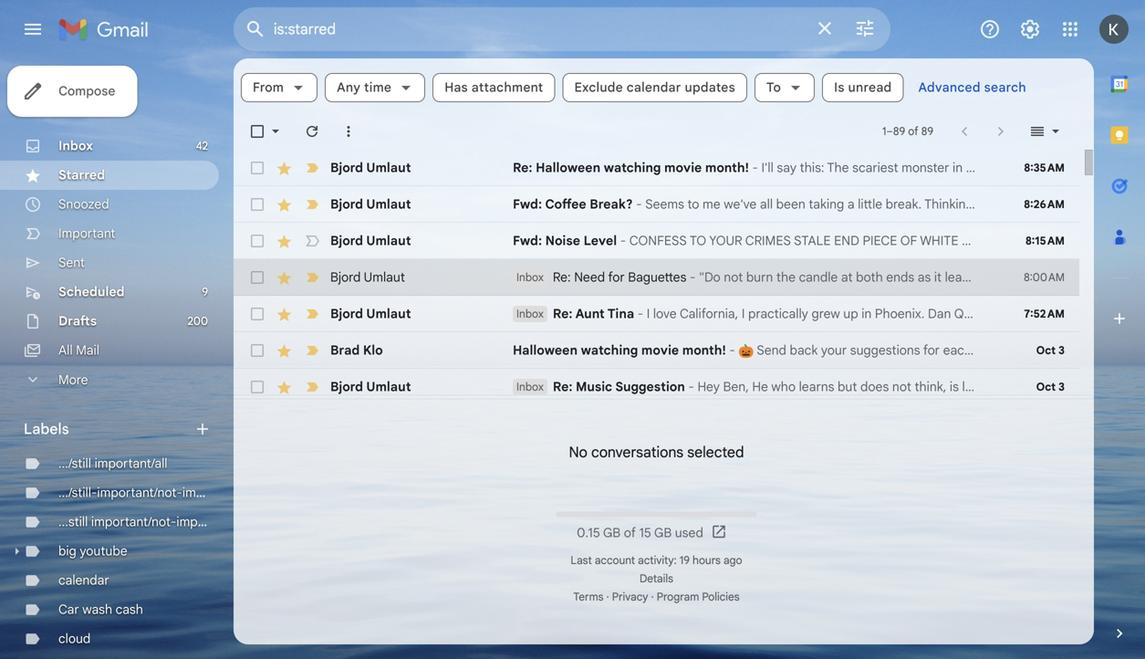 Task type: locate. For each thing, give the bounding box(es) containing it.
🎃 image
[[739, 344, 754, 359]]

drafts
[[58, 313, 97, 329]]

movie
[[665, 160, 702, 176], [642, 342, 679, 358]]

watching up the inbox re: music suggestion -
[[581, 342, 638, 358]]

6 bjord from the top
[[330, 379, 363, 395]]

month!
[[705, 160, 749, 176], [682, 342, 726, 358]]

follow link to manage storage image
[[711, 523, 729, 542]]

1 vertical spatial important/not-
[[91, 514, 177, 530]]

bjord umlaut for 7:52 am
[[330, 306, 411, 322]]

1 oct from the top
[[1037, 344, 1056, 357]]

0 vertical spatial important
[[182, 485, 239, 501]]

0 vertical spatial month!
[[705, 160, 749, 176]]

calendar down big youtube
[[58, 572, 109, 588]]

2 row from the top
[[234, 186, 1080, 223]]

row up suggestion
[[234, 332, 1080, 369]]

1 vertical spatial movie
[[642, 342, 679, 358]]

from
[[253, 79, 284, 95]]

1 89 of 89
[[883, 125, 934, 138]]

row up break?
[[234, 150, 1080, 186]]

important according to google magic. switch left brad
[[303, 341, 321, 360]]

important/not- up ...still important/not-important link
[[97, 485, 182, 501]]

brad klo
[[330, 342, 383, 358]]

inbox inside the inbox re: need for baguettes -
[[517, 271, 544, 284]]

umlaut for 8:00 am
[[364, 269, 405, 285]]

re: left aunt
[[553, 306, 573, 322]]

important according to google magic. switch
[[303, 195, 321, 214], [303, 341, 321, 360]]

3 row from the top
[[234, 223, 1080, 259]]

all mail
[[58, 342, 99, 358]]

2 important according to google magic. switch from the top
[[303, 341, 321, 360]]

row down halloween watching movie month!
[[234, 369, 1080, 405]]

0 horizontal spatial ·
[[607, 590, 609, 604]]

1
[[883, 125, 887, 138]]

1 important according to google magic. switch from the top
[[303, 195, 321, 214]]

advanced search button
[[911, 71, 1034, 104]]

1 vertical spatial important according to google magic. switch
[[303, 341, 321, 360]]

last
[[571, 554, 592, 567]]

3 bjord from the top
[[330, 233, 363, 249]]

fwd: left coffee
[[513, 196, 542, 212]]

important/not-
[[97, 485, 182, 501], [91, 514, 177, 530]]

1 vertical spatial calendar
[[58, 572, 109, 588]]

1 horizontal spatial 89
[[922, 125, 934, 138]]

bjord umlaut for 8:15 am
[[330, 233, 411, 249]]

0 vertical spatial important/not-
[[97, 485, 182, 501]]

3 for brad klo
[[1059, 344, 1065, 357]]

0 vertical spatial oct
[[1037, 344, 1056, 357]]

Search mail text field
[[274, 20, 803, 38]]

1 horizontal spatial of
[[908, 125, 919, 138]]

0 horizontal spatial of
[[624, 525, 636, 541]]

tab list
[[1094, 58, 1146, 593]]

for
[[608, 269, 625, 285]]

brad
[[330, 342, 360, 358]]

bjord for 7:52 am
[[330, 306, 363, 322]]

baguettes
[[628, 269, 687, 285]]

None checkbox
[[248, 122, 267, 141], [248, 159, 267, 177], [248, 268, 267, 287], [248, 305, 267, 323], [248, 341, 267, 360], [248, 122, 267, 141], [248, 159, 267, 177], [248, 268, 267, 287], [248, 305, 267, 323], [248, 341, 267, 360]]

month! down updates
[[705, 160, 749, 176]]

important mainly because you often read messages with this label. switch for aunt
[[303, 305, 321, 323]]

row up tina
[[234, 259, 1080, 296]]

2 important mainly because you often read messages with this label. switch from the top
[[303, 305, 321, 323]]

re: left need
[[553, 269, 571, 285]]

1 bjord umlaut from the top
[[330, 160, 411, 176]]

aunt
[[576, 306, 605, 322]]

labels navigation
[[0, 58, 239, 659]]

bjord umlaut
[[330, 160, 411, 176], [330, 196, 411, 212], [330, 233, 411, 249], [330, 269, 405, 285], [330, 306, 411, 322], [330, 379, 411, 395]]

row down re: halloween watching movie month! -
[[234, 186, 1080, 223]]

car wash cash link
[[58, 602, 143, 617]]

account
[[595, 554, 635, 567]]

important/all
[[95, 455, 167, 471]]

calendar inside exclude calendar updates button
[[627, 79, 682, 95]]

calendar link
[[58, 572, 109, 588]]

0.15 gb of 15 gb used
[[577, 525, 704, 541]]

oct 3 for bjord umlaut
[[1037, 380, 1065, 394]]

important according to google magic. switch up not important switch
[[303, 195, 321, 214]]

2 oct from the top
[[1037, 380, 1056, 394]]

· right terms link
[[607, 590, 609, 604]]

fwd: for fwd: coffee break? -
[[513, 196, 542, 212]]

fwd: left noise
[[513, 233, 542, 249]]

privacy
[[612, 590, 648, 604]]

re: up fwd: coffee break? -
[[513, 160, 533, 176]]

· down details 'link'
[[651, 590, 654, 604]]

0 vertical spatial movie
[[665, 160, 702, 176]]

2 bjord from the top
[[330, 196, 363, 212]]

3 for bjord umlaut
[[1059, 380, 1065, 394]]

watching up break?
[[604, 160, 661, 176]]

cloud link
[[58, 631, 91, 647]]

.../still important/all link
[[58, 455, 167, 471]]

gmail image
[[58, 11, 158, 47]]

calendar right the exclude on the right of page
[[627, 79, 682, 95]]

important up ...still important/not-important
[[182, 485, 239, 501]]

wash
[[82, 602, 112, 617]]

important mainly because you often read messages with this label. switch
[[303, 159, 321, 177], [303, 305, 321, 323], [303, 378, 321, 396]]

search
[[984, 79, 1027, 95]]

1 vertical spatial halloween
[[513, 342, 578, 358]]

important mainly because it was sent directly to you. switch
[[303, 268, 321, 287]]

7 row from the top
[[234, 369, 1080, 405]]

oct for klo
[[1037, 344, 1056, 357]]

umlaut for 8:35 am
[[366, 160, 411, 176]]

movie down updates
[[665, 160, 702, 176]]

calendar inside labels navigation
[[58, 572, 109, 588]]

2 fwd: from the top
[[513, 233, 542, 249]]

movie up suggestion
[[642, 342, 679, 358]]

re: left music
[[553, 379, 573, 395]]

None search field
[[234, 7, 891, 51]]

1 vertical spatial oct 3
[[1037, 380, 1065, 394]]

1 vertical spatial 3
[[1059, 380, 1065, 394]]

89
[[893, 125, 906, 138], [922, 125, 934, 138]]

0 vertical spatial halloween
[[536, 160, 601, 176]]

to
[[767, 79, 781, 95]]

2 oct 3 from the top
[[1037, 380, 1065, 394]]

gb right 15
[[654, 525, 672, 541]]

1 horizontal spatial ·
[[651, 590, 654, 604]]

1 oct 3 from the top
[[1037, 344, 1065, 357]]

inbox inside labels navigation
[[58, 138, 93, 154]]

3 bjord umlaut from the top
[[330, 233, 411, 249]]

inbox left aunt
[[517, 307, 544, 321]]

0 vertical spatial calendar
[[627, 79, 682, 95]]

0 horizontal spatial calendar
[[58, 572, 109, 588]]

row
[[234, 150, 1080, 186], [234, 186, 1080, 223], [234, 223, 1080, 259], [234, 259, 1080, 296], [234, 296, 1080, 332], [234, 332, 1080, 369], [234, 369, 1080, 405]]

inbox left music
[[517, 380, 544, 394]]

0 vertical spatial oct 3
[[1037, 344, 1065, 357]]

important according to google magic. switch for bjord
[[303, 195, 321, 214]]

oct for umlaut
[[1037, 380, 1056, 394]]

oct
[[1037, 344, 1056, 357], [1037, 380, 1056, 394]]

inbox inside the inbox re: music suggestion -
[[517, 380, 544, 394]]

bjord umlaut for 8:00 am
[[330, 269, 405, 285]]

search mail image
[[239, 13, 272, 46]]

8:35 am
[[1024, 161, 1065, 175]]

3 important mainly because you often read messages with this label. switch from the top
[[303, 378, 321, 396]]

scheduled link
[[58, 284, 125, 300]]

5 bjord from the top
[[330, 306, 363, 322]]

fwd: for fwd: noise level -
[[513, 233, 542, 249]]

no
[[569, 443, 588, 461]]

1 gb from the left
[[603, 525, 621, 541]]

inbox down fwd: noise level -
[[517, 271, 544, 284]]

1 vertical spatial of
[[624, 525, 636, 541]]

1 fwd: from the top
[[513, 196, 542, 212]]

6 row from the top
[[234, 332, 1080, 369]]

halloween up coffee
[[536, 160, 601, 176]]

0 vertical spatial 3
[[1059, 344, 1065, 357]]

music
[[576, 379, 613, 395]]

of right 1
[[908, 125, 919, 138]]

0 vertical spatial of
[[908, 125, 919, 138]]

coffee
[[545, 196, 587, 212]]

re:
[[513, 160, 533, 176], [553, 269, 571, 285], [553, 306, 573, 322], [553, 379, 573, 395]]

car wash cash
[[58, 602, 143, 617]]

halloween down inbox re: aunt tina -
[[513, 342, 578, 358]]

support image
[[979, 18, 1001, 40]]

1 vertical spatial oct
[[1037, 380, 1056, 394]]

no conversations selected
[[569, 443, 744, 461]]

1 vertical spatial important mainly because you often read messages with this label. switch
[[303, 305, 321, 323]]

0 horizontal spatial 89
[[893, 125, 906, 138]]

last account activity: 19 hours ago details terms · privacy · program policies
[[571, 554, 743, 604]]

bjord umlaut for oct 3
[[330, 379, 411, 395]]

sent link
[[58, 255, 85, 271]]

-
[[753, 160, 758, 176], [636, 196, 642, 212], [620, 233, 626, 249], [690, 269, 696, 285], [638, 306, 644, 322], [726, 342, 739, 358], [689, 379, 694, 395]]

None checkbox
[[248, 195, 267, 214], [248, 232, 267, 250], [248, 378, 267, 396], [248, 195, 267, 214], [248, 232, 267, 250], [248, 378, 267, 396]]

1 horizontal spatial gb
[[654, 525, 672, 541]]

bjord for 8:26 am
[[330, 196, 363, 212]]

0 vertical spatial important mainly because you often read messages with this label. switch
[[303, 159, 321, 177]]

important according to google magic. switch for brad
[[303, 341, 321, 360]]

0 vertical spatial important according to google magic. switch
[[303, 195, 321, 214]]

2 bjord umlaut from the top
[[330, 196, 411, 212]]

1 · from the left
[[607, 590, 609, 604]]

inbox re: aunt tina -
[[517, 306, 647, 322]]

important
[[182, 485, 239, 501], [176, 514, 233, 530]]

inbox link
[[58, 138, 93, 154]]

1 bjord from the top
[[330, 160, 363, 176]]

from button
[[241, 73, 318, 102]]

labels heading
[[24, 420, 194, 438]]

2 3 from the top
[[1059, 380, 1065, 394]]

inbox inside inbox re: aunt tina -
[[517, 307, 544, 321]]

6 bjord umlaut from the top
[[330, 379, 411, 395]]

0 vertical spatial watching
[[604, 160, 661, 176]]

row up 'baguettes'
[[234, 223, 1080, 259]]

any time
[[337, 79, 392, 95]]

gb right 0.15
[[603, 525, 621, 541]]

details
[[640, 572, 674, 586]]

level
[[584, 233, 617, 249]]

of left 15
[[624, 525, 636, 541]]

0 vertical spatial fwd:
[[513, 196, 542, 212]]

month! left 🎃 icon on the bottom of the page
[[682, 342, 726, 358]]

important/not- down the ".../still-important/not-important"
[[91, 514, 177, 530]]

0 horizontal spatial gb
[[603, 525, 621, 541]]

gb
[[603, 525, 621, 541], [654, 525, 672, 541]]

2 · from the left
[[651, 590, 654, 604]]

youtube
[[80, 543, 127, 559]]

1 3 from the top
[[1059, 344, 1065, 357]]

bjord for 8:35 am
[[330, 160, 363, 176]]

starred
[[58, 167, 105, 183]]

cash
[[116, 602, 143, 617]]

4 bjord umlaut from the top
[[330, 269, 405, 285]]

5 bjord umlaut from the top
[[330, 306, 411, 322]]

watching
[[604, 160, 661, 176], [581, 342, 638, 358]]

more button
[[0, 365, 219, 394]]

...still important/not-important
[[58, 514, 233, 530]]

inbox
[[58, 138, 93, 154], [517, 271, 544, 284], [517, 307, 544, 321], [517, 380, 544, 394]]

important down .../still-important/not-important link
[[176, 514, 233, 530]]

2 gb from the left
[[654, 525, 672, 541]]

2 vertical spatial important mainly because you often read messages with this label. switch
[[303, 378, 321, 396]]

8:26 am
[[1024, 198, 1065, 211]]

has
[[445, 79, 468, 95]]

oct 3
[[1037, 344, 1065, 357], [1037, 380, 1065, 394]]

compose button
[[7, 66, 137, 117]]

row down 'baguettes'
[[234, 296, 1080, 332]]

sent
[[58, 255, 85, 271]]

9
[[202, 285, 208, 299]]

inbox for inbox
[[58, 138, 93, 154]]

1 horizontal spatial calendar
[[627, 79, 682, 95]]

...still important/not-important link
[[58, 514, 233, 530]]

1 vertical spatial important
[[176, 514, 233, 530]]

200
[[188, 314, 208, 328]]

inbox up starred
[[58, 138, 93, 154]]

1 vertical spatial fwd:
[[513, 233, 542, 249]]

car
[[58, 602, 79, 617]]

4 row from the top
[[234, 259, 1080, 296]]

4 bjord from the top
[[330, 269, 361, 285]]

row containing brad klo
[[234, 332, 1080, 369]]

15
[[639, 525, 651, 541]]

fwd:
[[513, 196, 542, 212], [513, 233, 542, 249]]



Task type: describe. For each thing, give the bounding box(es) containing it.
snoozed
[[58, 196, 109, 212]]

not important switch
[[303, 232, 321, 250]]

8:00 am
[[1024, 271, 1065, 284]]

important/not- for ...still
[[91, 514, 177, 530]]

no conversations selected main content
[[234, 58, 1094, 659]]

compose
[[58, 83, 115, 99]]

is unread button
[[823, 73, 904, 102]]

any
[[337, 79, 361, 95]]

bjord for 8:15 am
[[330, 233, 363, 249]]

important for .../still-important/not-important
[[182, 485, 239, 501]]

1 vertical spatial month!
[[682, 342, 726, 358]]

5 row from the top
[[234, 296, 1080, 332]]

bjord for oct 3
[[330, 379, 363, 395]]

of for gb
[[624, 525, 636, 541]]

activity:
[[638, 554, 677, 567]]

.../still
[[58, 455, 91, 471]]

klo
[[363, 342, 383, 358]]

mail
[[76, 342, 99, 358]]

umlaut for 7:52 am
[[366, 306, 411, 322]]

umlaut for oct 3
[[366, 379, 411, 395]]

exclude calendar updates button
[[563, 73, 748, 102]]

details link
[[640, 572, 674, 586]]

inbox for inbox re: need for baguettes -
[[517, 271, 544, 284]]

important mainly because you often read messages with this label. switch for music
[[303, 378, 321, 396]]

cloud
[[58, 631, 91, 647]]

more
[[58, 372, 88, 388]]

important for ...still important/not-important
[[176, 514, 233, 530]]

bjord umlaut for 8:35 am
[[330, 160, 411, 176]]

scheduled
[[58, 284, 125, 300]]

selected
[[687, 443, 744, 461]]

time
[[364, 79, 392, 95]]

of for 89
[[908, 125, 919, 138]]

program
[[657, 590, 699, 604]]

inbox re: music suggestion -
[[517, 379, 698, 395]]

re: halloween watching movie month! -
[[513, 160, 762, 176]]

halloween watching movie month!
[[513, 342, 726, 358]]

oct 3 for brad klo
[[1037, 344, 1065, 357]]

has attachment
[[445, 79, 544, 95]]

snoozed link
[[58, 196, 109, 212]]

terms link
[[574, 590, 604, 604]]

any time button
[[325, 73, 426, 102]]

exclude
[[575, 79, 623, 95]]

starred link
[[58, 167, 105, 183]]

exclude calendar updates
[[575, 79, 736, 95]]

drafts link
[[58, 313, 97, 329]]

bjord for 8:00 am
[[330, 269, 361, 285]]

is
[[834, 79, 845, 95]]

refresh image
[[303, 122, 321, 141]]

1 89 from the left
[[893, 125, 906, 138]]

re: for re: need for baguettes
[[553, 269, 571, 285]]

settings image
[[1020, 18, 1041, 40]]

all mail link
[[58, 342, 99, 358]]

big youtube link
[[58, 543, 127, 559]]

re: for re: music suggestion
[[553, 379, 573, 395]]

inbox for inbox re: aunt tina -
[[517, 307, 544, 321]]

tina
[[608, 306, 634, 322]]

ago
[[724, 554, 743, 567]]

re: for re: aunt tina
[[553, 306, 573, 322]]

.../still-
[[58, 485, 97, 501]]

unread
[[848, 79, 892, 95]]

umlaut for 8:26 am
[[366, 196, 411, 212]]

terms
[[574, 590, 604, 604]]

2 89 from the left
[[922, 125, 934, 138]]

fwd: coffee break? -
[[513, 196, 646, 212]]

.../still-important/not-important
[[58, 485, 239, 501]]

1 important mainly because you often read messages with this label. switch from the top
[[303, 159, 321, 177]]

fwd: noise level -
[[513, 233, 630, 249]]

8:15 am
[[1026, 234, 1065, 248]]

umlaut for 8:15 am
[[366, 233, 411, 249]]

main menu image
[[22, 18, 44, 40]]

updates
[[685, 79, 736, 95]]

advanced search
[[919, 79, 1027, 95]]

policies
[[702, 590, 740, 604]]

inbox for inbox re: music suggestion -
[[517, 380, 544, 394]]

used
[[675, 525, 704, 541]]

to button
[[755, 73, 815, 102]]

advanced search options image
[[847, 10, 884, 47]]

need
[[574, 269, 605, 285]]

.../still-important/not-important link
[[58, 485, 239, 501]]

is unread
[[834, 79, 892, 95]]

all
[[58, 342, 73, 358]]

conversations
[[591, 443, 684, 461]]

toggle split pane mode image
[[1029, 122, 1047, 141]]

has attachment button
[[433, 73, 555, 102]]

attachment
[[472, 79, 544, 95]]

suggestion
[[615, 379, 685, 395]]

big
[[58, 543, 76, 559]]

hours
[[693, 554, 721, 567]]

bjord umlaut for 8:26 am
[[330, 196, 411, 212]]

big youtube
[[58, 543, 127, 559]]

1 row from the top
[[234, 150, 1080, 186]]

...still
[[58, 514, 88, 530]]

program policies link
[[657, 590, 740, 604]]

advanced
[[919, 79, 981, 95]]

important/not- for .../still-
[[97, 485, 182, 501]]

42
[[196, 139, 208, 153]]

clear search image
[[807, 10, 843, 47]]

0.15
[[577, 525, 600, 541]]

important
[[58, 225, 115, 241]]

7:52 am
[[1024, 307, 1065, 321]]

1 vertical spatial watching
[[581, 342, 638, 358]]



Task type: vqa. For each thing, say whether or not it's contained in the screenshot.
the .../still-important/not-important link
yes



